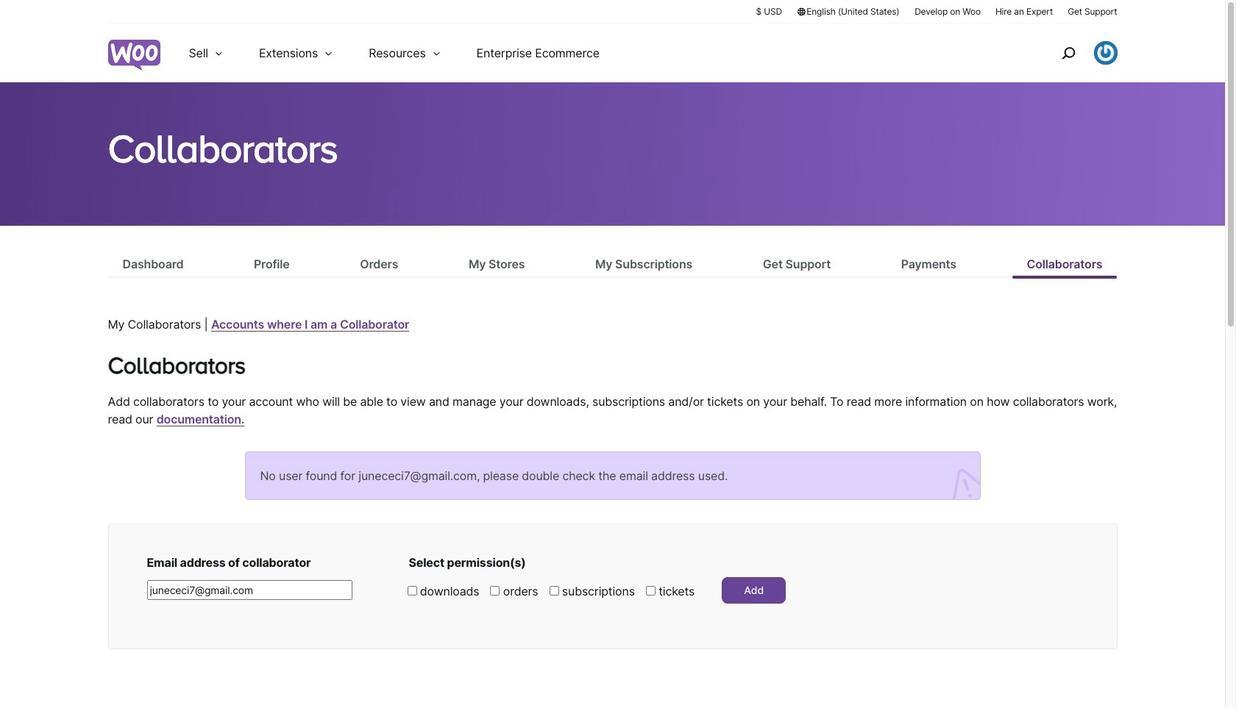 Task type: locate. For each thing, give the bounding box(es) containing it.
None checkbox
[[407, 587, 417, 596], [491, 587, 500, 596], [549, 587, 559, 596], [646, 587, 656, 596], [407, 587, 417, 596], [491, 587, 500, 596], [549, 587, 559, 596], [646, 587, 656, 596]]

open account menu image
[[1094, 41, 1118, 65]]

service navigation menu element
[[1030, 29, 1118, 77]]



Task type: describe. For each thing, give the bounding box(es) containing it.
search image
[[1057, 41, 1080, 65]]



